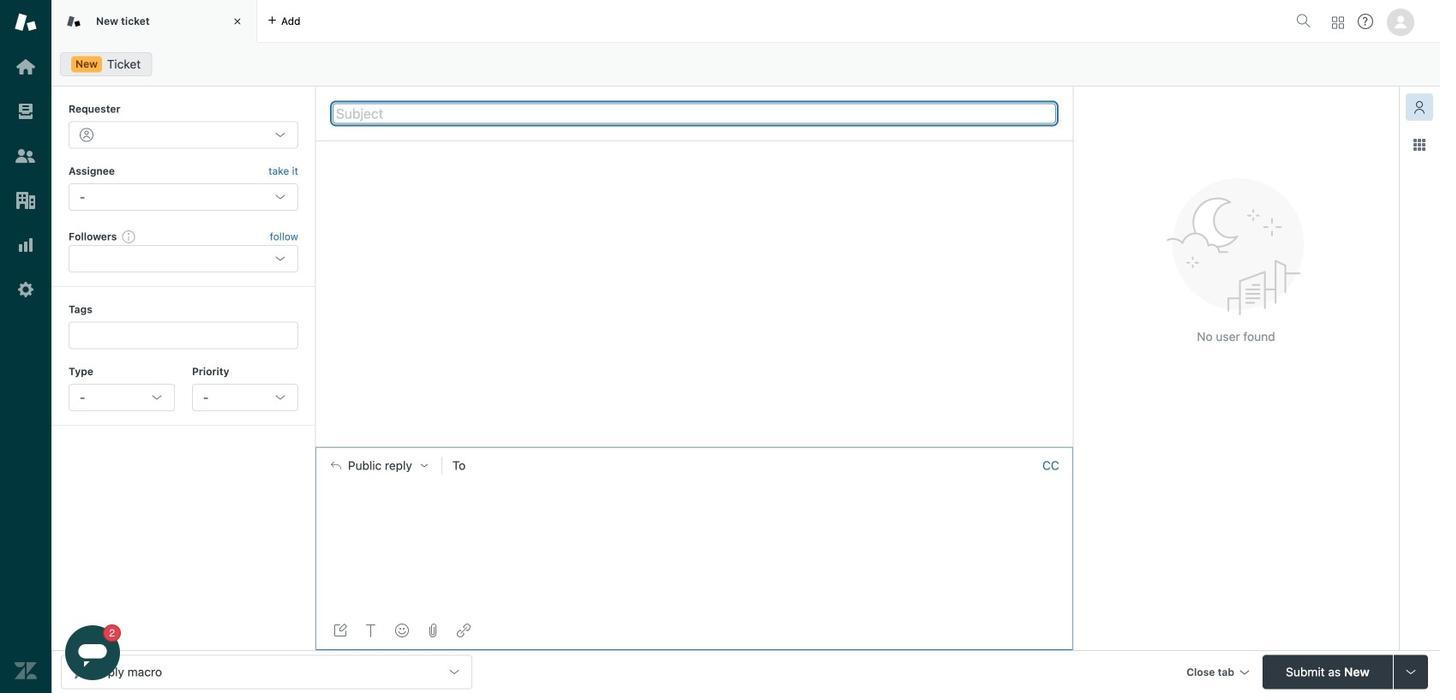 Task type: vqa. For each thing, say whether or not it's contained in the screenshot.
Search customers field
no



Task type: describe. For each thing, give the bounding box(es) containing it.
close image
[[229, 13, 246, 30]]

get started image
[[15, 56, 37, 78]]

admin image
[[15, 279, 37, 301]]

Subject field
[[333, 103, 1056, 124]]

main element
[[0, 0, 51, 694]]

add link (cmd k) image
[[457, 624, 471, 638]]

draft mode image
[[333, 624, 347, 638]]

zendesk support image
[[15, 11, 37, 33]]

apps image
[[1413, 138, 1427, 152]]

reporting image
[[15, 234, 37, 256]]

displays possible ticket submission types image
[[1404, 666, 1418, 679]]

tabs tab list
[[51, 0, 1289, 43]]

zendesk image
[[15, 660, 37, 682]]

format text image
[[364, 624, 378, 638]]

Public reply composer text field
[[323, 484, 1066, 520]]



Task type: locate. For each thing, give the bounding box(es) containing it.
zendesk products image
[[1332, 17, 1344, 29]]

info on adding followers image
[[122, 230, 136, 243]]

tab
[[51, 0, 257, 43]]

customer context image
[[1413, 100, 1427, 114]]

secondary element
[[51, 47, 1440, 81]]

get help image
[[1358, 14, 1373, 29]]

insert emojis image
[[395, 624, 409, 638]]

add attachment image
[[426, 624, 440, 638]]

organizations image
[[15, 189, 37, 212]]

views image
[[15, 100, 37, 123]]

customers image
[[15, 145, 37, 167]]



